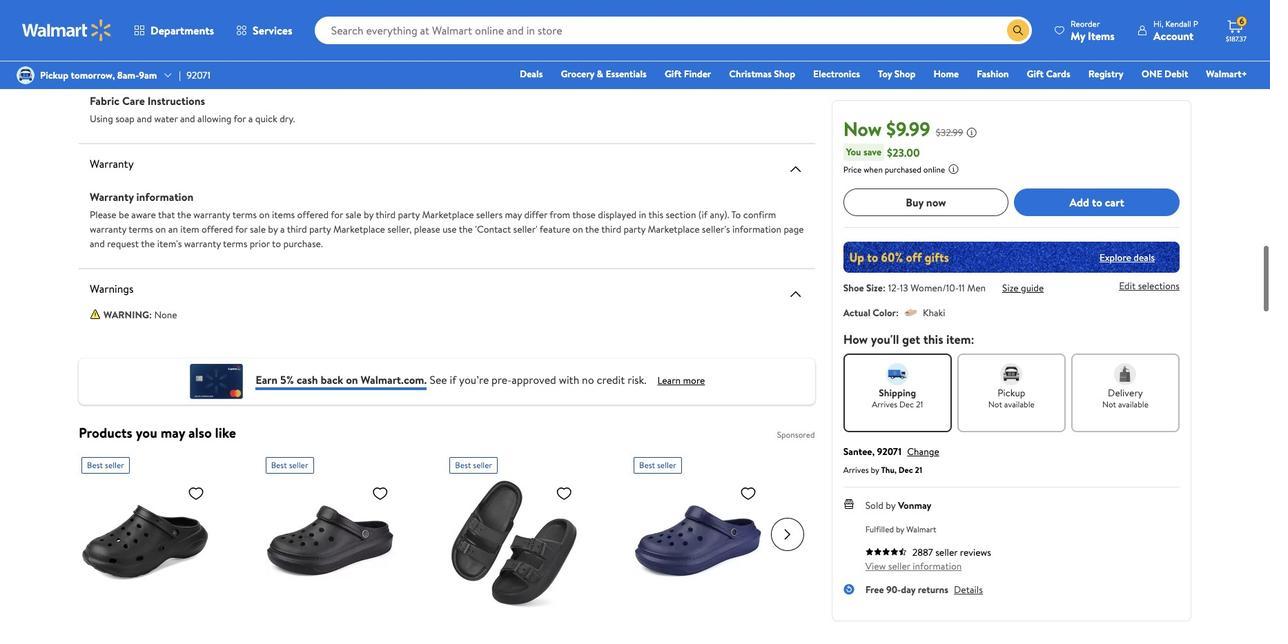 Task type: describe. For each thing, give the bounding box(es) containing it.
earn 5% cash back on walmart.com. see if you're pre-approved with no credit risk.
[[256, 372, 647, 387]]

view seller information link
[[866, 559, 962, 573]]

vonmay men's clogs thick sole sport sandals image
[[81, 479, 210, 607]]

warnings image
[[788, 286, 804, 302]]

not for delivery
[[1103, 398, 1117, 410]]

day
[[901, 583, 916, 597]]

shipping
[[879, 386, 916, 400]]

size guide
[[1003, 281, 1044, 295]]

one
[[1142, 67, 1163, 81]]

how you'll get this item:
[[844, 331, 975, 348]]

section
[[666, 208, 696, 221]]

(if
[[699, 208, 708, 221]]

2 horizontal spatial third
[[602, 222, 622, 236]]

2 horizontal spatial marketplace
[[648, 222, 700, 236]]

pickup for tomorrow,
[[40, 68, 69, 82]]

seller for vonmay unisex clogs thick sole eva clog non-slip sandals comfort garden shoes "image" for 2nd "add to favorites list, vonmay unisex clogs thick sole eva clog non-slip sandals comfort garden shoes" "icon" from the right
[[289, 459, 308, 471]]

vonmay unisex clogs thick sole eva clog non-slip sandals comfort garden shoes image for first "add to favorites list, vonmay unisex clogs thick sole eva clog non-slip sandals comfort garden shoes" "icon" from right
[[634, 479, 762, 607]]

fulfilled
[[866, 523, 894, 535]]

1 horizontal spatial third
[[376, 208, 396, 221]]

grocery & essentials
[[561, 67, 647, 81]]

services button
[[225, 14, 304, 47]]

shop for christmas shop
[[774, 67, 796, 81]]

add
[[1070, 195, 1090, 210]]

online
[[924, 164, 946, 175]]

best for the vonmay men's clogs thick sole sport sandals image at the left bottom
[[87, 459, 103, 471]]

purchase.
[[283, 237, 323, 250]]

not for pickup
[[989, 398, 1003, 410]]

1 product group from the left
[[81, 451, 246, 629]]

account
[[1154, 28, 1194, 43]]

| 92071
[[179, 68, 211, 82]]

92071 for |
[[187, 68, 211, 82]]

next slide for products you may also like list image
[[771, 518, 804, 551]]

cart
[[1105, 195, 1125, 210]]

gift for gift finder
[[665, 67, 682, 81]]

0 vertical spatial information
[[136, 189, 194, 204]]

finder
[[684, 67, 711, 81]]

please
[[90, 208, 116, 221]]

fabric
[[90, 93, 120, 108]]

reviews
[[960, 546, 992, 559]]

tomorrow,
[[71, 68, 115, 82]]

directions image
[[788, 70, 804, 87]]

available for delivery
[[1119, 398, 1149, 410]]

explore
[[1100, 250, 1132, 264]]

1 horizontal spatial party
[[398, 208, 420, 221]]

item
[[180, 222, 199, 236]]

2 vertical spatial terms
[[223, 237, 247, 250]]

home
[[934, 67, 959, 81]]

gift finder
[[665, 67, 711, 81]]

capitalone image
[[189, 364, 245, 399]]

add to cart
[[1070, 195, 1125, 210]]

$23.00
[[887, 145, 920, 160]]

to
[[732, 208, 741, 221]]

seller for the vonmay men's clogs thick sole sport sandals image at the left bottom
[[105, 459, 124, 471]]

actual color :
[[844, 306, 899, 320]]

seller for vonmay unisex clogs thick sole eva clog non-slip sandals comfort garden shoes "image" for first "add to favorites list, vonmay unisex clogs thick sole eva clog non-slip sandals comfort garden shoes" "icon" from right
[[657, 459, 677, 471]]

the up item
[[177, 208, 191, 221]]

toy shop link
[[872, 66, 922, 81]]

men
[[968, 281, 986, 295]]

buy
[[906, 195, 924, 210]]

to inside add to cart button
[[1092, 195, 1103, 210]]

2 horizontal spatial party
[[624, 222, 646, 236]]

none
[[154, 308, 177, 321]]

approved
[[512, 372, 556, 387]]

actual
[[844, 306, 871, 320]]

warranty for warranty
[[90, 156, 134, 171]]

0 horizontal spatial vonmay
[[90, 21, 123, 35]]

1 horizontal spatial marketplace
[[422, 208, 474, 221]]

women/10-
[[911, 281, 959, 295]]

|
[[179, 68, 181, 82]]

sold by vonmay
[[866, 499, 932, 512]]

walmart+
[[1207, 67, 1248, 81]]

1 vertical spatial terms
[[129, 222, 153, 236]]

thu,
[[881, 464, 897, 476]]

best for vonmay unisex clogs thick sole eva clog non-slip sandals comfort garden shoes "image" for 2nd "add to favorites list, vonmay unisex clogs thick sole eva clog non-slip sandals comfort garden shoes" "icon" from the right
[[271, 459, 287, 471]]

92071 for santee,
[[877, 445, 902, 459]]

departments button
[[123, 14, 225, 47]]

grocery
[[561, 67, 595, 81]]

any).
[[710, 208, 730, 221]]

vonmay unisex clogs thick sole eva clog non-slip sandals comfort garden shoes image for 2nd "add to favorites list, vonmay unisex clogs thick sole eva clog non-slip sandals comfort garden shoes" "icon" from the right
[[266, 479, 394, 607]]

free 90-day returns details
[[866, 583, 983, 597]]

2 product group from the left
[[266, 451, 430, 629]]

warranty for warranty information please be aware that the warranty terms on items offered for sale by third party marketplace sellers may differ from those displayed in this section (if any). to confirm warranty terms on an item offered for sale by a third party marketplace seller, please use the 'contact seller' feature on the third party marketplace seller's information page and request the item's warranty terms prior to purchase.
[[90, 189, 134, 204]]

selections
[[1138, 279, 1180, 293]]

brand vonmay
[[90, 2, 123, 35]]

credit
[[597, 372, 625, 387]]

2887 seller reviews
[[913, 546, 992, 559]]

$187.37
[[1226, 34, 1247, 44]]

8am-
[[117, 68, 139, 82]]

arrives inside shipping arrives dec 21
[[872, 398, 898, 410]]

1 vertical spatial may
[[161, 423, 185, 442]]

deals link
[[514, 66, 549, 81]]

the left item's
[[141, 237, 155, 250]]

pickup tomorrow, 8am-9am
[[40, 68, 157, 82]]

see
[[430, 372, 447, 387]]

2 vertical spatial for
[[235, 222, 248, 236]]

0 horizontal spatial offered
[[202, 222, 233, 236]]

walmart image
[[22, 19, 112, 41]]

debit
[[1165, 67, 1189, 81]]

and inside warranty information please be aware that the warranty terms on items offered for sale by third party marketplace sellers may differ from those displayed in this section (if any). to confirm warranty terms on an item offered for sale by a third party marketplace seller, please use the 'contact seller' feature on the third party marketplace seller's information page and request the item's warranty terms prior to purchase.
[[90, 237, 105, 250]]

intent image for pickup image
[[1001, 363, 1023, 385]]

6 $187.37
[[1226, 15, 1247, 44]]

4 best seller from the left
[[639, 459, 677, 471]]

best for vonmay unisex clogs thick sole eva clog non-slip sandals comfort garden shoes "image" for first "add to favorites list, vonmay unisex clogs thick sole eva clog non-slip sandals comfort garden shoes" "icon" from right
[[639, 459, 655, 471]]

risk.
[[628, 372, 647, 387]]

you
[[136, 423, 157, 442]]

add to favorites list, vonmay men's clogs thick sole sport sandals image
[[188, 484, 204, 502]]

khaki
[[923, 306, 946, 320]]

dry.
[[280, 112, 295, 125]]

deals
[[1134, 250, 1155, 264]]

this inside warranty information please be aware that the warranty terms on items offered for sale by third party marketplace sellers may differ from those displayed in this section (if any). to confirm warranty terms on an item offered for sale by a third party marketplace seller, please use the 'contact seller' feature on the third party marketplace seller's information page and request the item's warranty terms prior to purchase.
[[649, 208, 664, 221]]

when
[[864, 164, 883, 175]]

Search search field
[[315, 17, 1032, 44]]

page
[[784, 222, 804, 236]]

how
[[844, 331, 868, 348]]

reorder
[[1071, 18, 1100, 29]]

quick
[[255, 112, 277, 125]]

add to favorites list, vonmay unisex slides sandals thick sole pillow sandals with adjustable double buckle image
[[556, 484, 573, 502]]

sold
[[866, 499, 884, 512]]

warning:
[[104, 308, 152, 321]]

christmas shop link
[[723, 66, 802, 81]]

warning: none
[[104, 308, 177, 321]]

4 product group from the left
[[634, 451, 799, 629]]

you'll
[[871, 331, 900, 348]]

intent image for shipping image
[[887, 363, 909, 385]]

guide
[[1021, 281, 1044, 295]]

1 horizontal spatial sale
[[346, 208, 362, 221]]

search icon image
[[1013, 25, 1024, 36]]

on right back
[[346, 372, 358, 387]]

registry link
[[1083, 66, 1130, 81]]

those
[[573, 208, 596, 221]]

delivery
[[1108, 386, 1143, 400]]

details button
[[954, 583, 983, 597]]

electronics
[[814, 67, 860, 81]]

items
[[1088, 28, 1115, 43]]

sellers
[[476, 208, 503, 221]]

by inside santee, 92071 change arrives by thu, dec 21
[[871, 464, 879, 476]]

size guide button
[[1003, 281, 1044, 295]]

&
[[597, 67, 604, 81]]

gift for gift cards
[[1027, 67, 1044, 81]]

1 horizontal spatial vonmay
[[898, 499, 932, 512]]

items
[[272, 208, 295, 221]]

0 horizontal spatial party
[[309, 222, 331, 236]]



Task type: locate. For each thing, give the bounding box(es) containing it.
21 inside santee, 92071 change arrives by thu, dec 21
[[915, 464, 923, 476]]

legal information image
[[948, 164, 959, 175]]

the down those
[[585, 222, 599, 236]]

0 horizontal spatial not
[[989, 398, 1003, 410]]

more
[[683, 374, 705, 387]]

0 horizontal spatial to
[[272, 237, 281, 250]]

warnings
[[90, 281, 134, 296]]

1 not from the left
[[989, 398, 1003, 410]]

6
[[1240, 15, 1245, 27]]

2 gift from the left
[[1027, 67, 1044, 81]]

offered
[[297, 208, 329, 221], [202, 222, 233, 236]]

0 vertical spatial vonmay
[[90, 21, 123, 35]]

 image
[[17, 66, 35, 84]]

vonmay unisex clogs thick sole eva clog non-slip sandals comfort garden shoes image
[[266, 479, 394, 607], [634, 479, 762, 607]]

0 vertical spatial warranty
[[194, 208, 230, 221]]

1 horizontal spatial size
[[1003, 281, 1019, 295]]

feature
[[540, 222, 570, 236]]

0 horizontal spatial marketplace
[[333, 222, 385, 236]]

not down intent image for delivery
[[1103, 398, 1117, 410]]

gift
[[665, 67, 682, 81], [1027, 67, 1044, 81]]

3 best from the left
[[455, 459, 471, 471]]

1 horizontal spatial and
[[137, 112, 152, 125]]

product group
[[81, 451, 246, 629], [266, 451, 430, 629], [450, 451, 615, 629], [634, 451, 799, 629]]

fulfilled by walmart
[[866, 523, 937, 535]]

1 vertical spatial :
[[896, 306, 899, 320]]

1 vertical spatial dec
[[899, 464, 913, 476]]

4 best from the left
[[639, 459, 655, 471]]

92071 inside santee, 92071 change arrives by thu, dec 21
[[877, 445, 902, 459]]

0 horizontal spatial and
[[90, 237, 105, 250]]

1 horizontal spatial shop
[[895, 67, 916, 81]]

1 horizontal spatial this
[[924, 331, 944, 348]]

0 horizontal spatial 92071
[[187, 68, 211, 82]]

Walmart Site-Wide search field
[[315, 17, 1032, 44]]

1 warranty from the top
[[90, 156, 134, 171]]

92071 up thu,
[[877, 445, 902, 459]]

0 vertical spatial terms
[[232, 208, 257, 221]]

dec down the intent image for shipping
[[900, 398, 914, 410]]

for right item
[[235, 222, 248, 236]]

using
[[90, 112, 113, 125]]

2 size from the left
[[1003, 281, 1019, 295]]

delivery not available
[[1103, 386, 1149, 410]]

0 vertical spatial offered
[[297, 208, 329, 221]]

for right the 'allowing'
[[234, 112, 246, 125]]

pickup inside pickup not available
[[998, 386, 1026, 400]]

shop right the christmas
[[774, 67, 796, 81]]

1 horizontal spatial not
[[1103, 398, 1117, 410]]

1 horizontal spatial information
[[733, 222, 782, 236]]

a inside fabric care instructions using soap and water and allowing for a quick dry.
[[248, 112, 253, 125]]

1 horizontal spatial 92071
[[877, 445, 902, 459]]

92071 right | at the left of page
[[187, 68, 211, 82]]

1 horizontal spatial available
[[1119, 398, 1149, 410]]

add to favorites list, vonmay unisex clogs thick sole eva clog non-slip sandals comfort garden shoes image
[[372, 484, 389, 502], [740, 484, 757, 502]]

0 vertical spatial for
[[234, 112, 246, 125]]

1 vertical spatial a
[[280, 222, 285, 236]]

seller'
[[513, 222, 538, 236]]

1 vertical spatial 21
[[915, 464, 923, 476]]

3 product group from the left
[[450, 451, 615, 629]]

0 vertical spatial pickup
[[40, 68, 69, 82]]

2 horizontal spatial and
[[180, 112, 195, 125]]

pickup down intent image for pickup
[[998, 386, 1026, 400]]

may right you
[[161, 423, 185, 442]]

1 vonmay unisex clogs thick sole eva clog non-slip sandals comfort garden shoes image from the left
[[266, 479, 394, 607]]

0 horizontal spatial gift
[[665, 67, 682, 81]]

1 horizontal spatial arrives
[[872, 398, 898, 410]]

available down intent image for delivery
[[1119, 398, 1149, 410]]

differ
[[524, 208, 548, 221]]

terms
[[232, 208, 257, 221], [129, 222, 153, 236], [223, 237, 247, 250]]

1 size from the left
[[867, 281, 883, 295]]

0 vertical spatial a
[[248, 112, 253, 125]]

on down those
[[573, 222, 583, 236]]

1 horizontal spatial to
[[1092, 195, 1103, 210]]

1 vertical spatial warranty
[[90, 189, 134, 204]]

: down 12- on the top right of the page
[[896, 306, 899, 320]]

marketplace down the section
[[648, 222, 700, 236]]

size left 12- on the top right of the page
[[867, 281, 883, 295]]

terms down aware
[[129, 222, 153, 236]]

0 horizontal spatial shop
[[774, 67, 796, 81]]

party up seller,
[[398, 208, 420, 221]]

get
[[902, 331, 921, 348]]

this right in
[[649, 208, 664, 221]]

best seller
[[87, 459, 124, 471], [271, 459, 308, 471], [455, 459, 492, 471], [639, 459, 677, 471]]

available for pickup
[[1005, 398, 1035, 410]]

dec inside santee, 92071 change arrives by thu, dec 21
[[899, 464, 913, 476]]

learn
[[658, 374, 681, 387]]

not inside delivery not available
[[1103, 398, 1117, 410]]

up to sixty percent off deals. shop now. image
[[844, 242, 1180, 273]]

buy now
[[906, 195, 946, 210]]

allowing
[[198, 112, 232, 125]]

free
[[866, 583, 884, 597]]

0 vertical spatial this
[[649, 208, 664, 221]]

on left an
[[155, 222, 166, 236]]

please
[[414, 222, 440, 236]]

1 vertical spatial arrives
[[844, 464, 869, 476]]

arrives down santee,
[[844, 464, 869, 476]]

toy shop
[[878, 67, 916, 81]]

learn more about strikethrough prices image
[[966, 127, 978, 138]]

0 vertical spatial to
[[1092, 195, 1103, 210]]

santee, 92071 change arrives by thu, dec 21
[[844, 445, 940, 476]]

products
[[79, 423, 132, 442]]

price
[[844, 164, 862, 175]]

request
[[107, 237, 139, 250]]

gift cards link
[[1021, 66, 1077, 81]]

2 not from the left
[[1103, 398, 1117, 410]]

0 vertical spatial :
[[883, 281, 886, 295]]

and
[[137, 112, 152, 125], [180, 112, 195, 125], [90, 237, 105, 250]]

third down the "displayed"
[[602, 222, 622, 236]]

seller
[[105, 459, 124, 471], [289, 459, 308, 471], [473, 459, 492, 471], [657, 459, 677, 471], [936, 546, 958, 559], [889, 559, 911, 573]]

warranty inside warranty information please be aware that the warranty terms on items offered for sale by third party marketplace sellers may differ from those displayed in this section (if any). to confirm warranty terms on an item offered for sale by a third party marketplace seller, please use the 'contact seller' feature on the third party marketplace seller's information page and request the item's warranty terms prior to purchase.
[[90, 189, 134, 204]]

2 vertical spatial warranty
[[184, 237, 221, 250]]

learn more
[[658, 374, 705, 387]]

dec right thu,
[[899, 464, 913, 476]]

change button
[[907, 445, 940, 459]]

1 vertical spatial offered
[[202, 222, 233, 236]]

gift left cards
[[1027, 67, 1044, 81]]

from
[[550, 208, 570, 221]]

1 horizontal spatial may
[[505, 208, 522, 221]]

: for size
[[883, 281, 886, 295]]

be
[[119, 208, 129, 221]]

seller for vonmay unisex slides sandals thick sole pillow sandals with adjustable double buckle image
[[473, 459, 492, 471]]

1 vertical spatial vonmay
[[898, 499, 932, 512]]

shop right toy
[[895, 67, 916, 81]]

0 horizontal spatial this
[[649, 208, 664, 221]]

dec
[[900, 398, 914, 410], [899, 464, 913, 476]]

santee,
[[844, 445, 875, 459]]

0 vertical spatial warranty
[[90, 156, 134, 171]]

for right items
[[331, 208, 343, 221]]

information down the confirm
[[733, 222, 782, 236]]

to right prior
[[272, 237, 281, 250]]

arrives inside santee, 92071 change arrives by thu, dec 21
[[844, 464, 869, 476]]

0 vertical spatial arrives
[[872, 398, 898, 410]]

intent image for delivery image
[[1115, 363, 1137, 385]]

0 horizontal spatial add to favorites list, vonmay unisex clogs thick sole eva clog non-slip sandals comfort garden shoes image
[[372, 484, 389, 502]]

1 vertical spatial for
[[331, 208, 343, 221]]

1 available from the left
[[1005, 398, 1035, 410]]

sponsored
[[777, 428, 815, 440]]

0 horizontal spatial may
[[161, 423, 185, 442]]

terms left prior
[[223, 237, 247, 250]]

offered right item
[[202, 222, 233, 236]]

gift cards
[[1027, 67, 1071, 81]]

fashion link
[[971, 66, 1015, 81]]

21 up change button
[[916, 398, 923, 410]]

displayed
[[598, 208, 637, 221]]

0 horizontal spatial arrives
[[844, 464, 869, 476]]

shop for toy shop
[[895, 67, 916, 81]]

details
[[954, 583, 983, 597]]

item:
[[947, 331, 975, 348]]

gift left finder
[[665, 67, 682, 81]]

1 horizontal spatial offered
[[297, 208, 329, 221]]

warranty up please on the left of the page
[[90, 189, 134, 204]]

vonmay up walmart
[[898, 499, 932, 512]]

2 shop from the left
[[895, 67, 916, 81]]

4.4939 stars out of 5, based on 2887 seller reviews element
[[866, 548, 907, 556]]

marketplace
[[422, 208, 474, 221], [333, 222, 385, 236], [648, 222, 700, 236]]

warranty down please on the left of the page
[[90, 222, 126, 236]]

3 best seller from the left
[[455, 459, 492, 471]]

0 horizontal spatial information
[[136, 189, 194, 204]]

1 best seller from the left
[[87, 459, 124, 471]]

seller's
[[702, 222, 730, 236]]

0 vertical spatial may
[[505, 208, 522, 221]]

0 vertical spatial 92071
[[187, 68, 211, 82]]

one debit
[[1142, 67, 1189, 81]]

1 vertical spatial sale
[[250, 222, 266, 236]]

1 shop from the left
[[774, 67, 796, 81]]

1 vertical spatial warranty
[[90, 222, 126, 236]]

not down intent image for pickup
[[989, 398, 1003, 410]]

1 vertical spatial pickup
[[998, 386, 1026, 400]]

available down intent image for pickup
[[1005, 398, 1035, 410]]

shoe
[[844, 281, 864, 295]]

offered right items
[[297, 208, 329, 221]]

party
[[398, 208, 420, 221], [309, 222, 331, 236], [624, 222, 646, 236]]

0 vertical spatial sale
[[346, 208, 362, 221]]

available inside delivery not available
[[1119, 398, 1149, 410]]

0 horizontal spatial a
[[248, 112, 253, 125]]

not inside pickup not available
[[989, 398, 1003, 410]]

1 vertical spatial information
[[733, 222, 782, 236]]

party up purchase.
[[309, 222, 331, 236]]

1 horizontal spatial pickup
[[998, 386, 1026, 400]]

pickup left tomorrow,
[[40, 68, 69, 82]]

2 available from the left
[[1119, 398, 1149, 410]]

0 horizontal spatial vonmay unisex clogs thick sole eva clog non-slip sandals comfort garden shoes image
[[266, 479, 394, 607]]

pickup for not
[[998, 386, 1026, 400]]

the right "use"
[[459, 222, 473, 236]]

you
[[846, 145, 861, 159]]

2 add to favorites list, vonmay unisex clogs thick sole eva clog non-slip sandals comfort garden shoes image from the left
[[740, 484, 757, 502]]

also
[[188, 423, 212, 442]]

dec inside shipping arrives dec 21
[[900, 398, 914, 410]]

now $9.99
[[844, 115, 931, 142]]

party down in
[[624, 222, 646, 236]]

warranty up item
[[194, 208, 230, 221]]

a down items
[[280, 222, 285, 236]]

best for vonmay unisex slides sandals thick sole pillow sandals with adjustable double buckle image
[[455, 459, 471, 471]]

warranty information please be aware that the warranty terms on items offered for sale by third party marketplace sellers may differ from those displayed in this section (if any). to confirm warranty terms on an item offered for sale by a third party marketplace seller, please use the 'contact seller' feature on the third party marketplace seller's information page and request the item's warranty terms prior to purchase.
[[90, 189, 804, 250]]

gift finder link
[[659, 66, 718, 81]]

0 horizontal spatial sale
[[250, 222, 266, 236]]

21 down change button
[[915, 464, 923, 476]]

on left items
[[259, 208, 270, 221]]

vonmay
[[90, 21, 123, 35], [898, 499, 932, 512]]

save
[[864, 145, 882, 159]]

1 horizontal spatial :
[[896, 306, 899, 320]]

returns
[[918, 583, 949, 597]]

third up purchase.
[[287, 222, 307, 236]]

9am
[[139, 68, 157, 82]]

: left 12- on the top right of the page
[[883, 281, 886, 295]]

1 gift from the left
[[665, 67, 682, 81]]

: for color
[[896, 306, 899, 320]]

2 best from the left
[[271, 459, 287, 471]]

kendall
[[1166, 18, 1192, 29]]

information up the that
[[136, 189, 194, 204]]

explore deals
[[1100, 250, 1155, 264]]

a left quick
[[248, 112, 253, 125]]

p
[[1194, 18, 1199, 29]]

back
[[321, 372, 343, 387]]

warranty down item
[[184, 237, 221, 250]]

capital one  earn 5% cash back on walmart.com. see if you're pre-approved with no credit risk. learn more element
[[658, 374, 705, 388]]

terms up prior
[[232, 208, 257, 221]]

for inside fabric care instructions using soap and water and allowing for a quick dry.
[[234, 112, 246, 125]]

information up the returns at the right bottom of the page
[[913, 559, 962, 573]]

0 horizontal spatial available
[[1005, 398, 1035, 410]]

warranty down using
[[90, 156, 134, 171]]

marketplace left seller,
[[333, 222, 385, 236]]

and right the soap
[[137, 112, 152, 125]]

1 horizontal spatial gift
[[1027, 67, 1044, 81]]

shoe size : 12-13 women/10-11 men
[[844, 281, 986, 295]]

2 vertical spatial information
[[913, 559, 962, 573]]

available inside pickup not available
[[1005, 398, 1035, 410]]

1 vertical spatial to
[[272, 237, 281, 250]]

view seller information
[[866, 559, 962, 573]]

0 horizontal spatial third
[[287, 222, 307, 236]]

warning image
[[90, 309, 101, 320]]

to left cart at top right
[[1092, 195, 1103, 210]]

edit selections button
[[1119, 279, 1180, 293]]

5%
[[280, 372, 294, 387]]

92071
[[187, 68, 211, 82], [877, 445, 902, 459]]

0 horizontal spatial :
[[883, 281, 886, 295]]

and left request
[[90, 237, 105, 250]]

edit
[[1119, 279, 1136, 293]]

0 vertical spatial 21
[[916, 398, 923, 410]]

may inside warranty information please be aware that the warranty terms on items offered for sale by third party marketplace sellers may differ from those displayed in this section (if any). to confirm warranty terms on an item offered for sale by a third party marketplace seller, please use the 'contact seller' feature on the third party marketplace seller's information page and request the item's warranty terms prior to purchase.
[[505, 208, 522, 221]]

may up seller'
[[505, 208, 522, 221]]

this right get
[[924, 331, 944, 348]]

1 horizontal spatial vonmay unisex clogs thick sole eva clog non-slip sandals comfort garden shoes image
[[634, 479, 762, 607]]

vonmay down brand
[[90, 21, 123, 35]]

11
[[959, 281, 965, 295]]

item's
[[157, 237, 182, 250]]

1 add to favorites list, vonmay unisex clogs thick sole eva clog non-slip sandals comfort garden shoes image from the left
[[372, 484, 389, 502]]

1 vertical spatial this
[[924, 331, 944, 348]]

0 horizontal spatial pickup
[[40, 68, 69, 82]]

add to cart button
[[1015, 189, 1180, 216]]

arrives down the intent image for shipping
[[872, 398, 898, 410]]

third up seller,
[[376, 208, 396, 221]]

and down instructions on the left top of page
[[180, 112, 195, 125]]

0 horizontal spatial size
[[867, 281, 883, 295]]

vonmay unisex slides sandals thick sole pillow sandals with adjustable double buckle image
[[450, 479, 578, 607]]

0 vertical spatial dec
[[900, 398, 914, 410]]

products you may also like
[[79, 423, 236, 442]]

toy
[[878, 67, 892, 81]]

to inside warranty information please be aware that the warranty terms on items offered for sale by third party marketplace sellers may differ from those displayed in this section (if any). to confirm warranty terms on an item offered for sale by a third party marketplace seller, please use the 'contact seller' feature on the third party marketplace seller's information page and request the item's warranty terms prior to purchase.
[[272, 237, 281, 250]]

earn
[[256, 372, 278, 387]]

christmas shop
[[729, 67, 796, 81]]

21 inside shipping arrives dec 21
[[916, 398, 923, 410]]

1 horizontal spatial a
[[280, 222, 285, 236]]

1 best from the left
[[87, 459, 103, 471]]

size left guide
[[1003, 281, 1019, 295]]

1 vertical spatial 92071
[[877, 445, 902, 459]]

color
[[873, 306, 896, 320]]

seller,
[[388, 222, 412, 236]]

warranty image
[[788, 161, 804, 177]]

essentials
[[606, 67, 647, 81]]

available
[[1005, 398, 1035, 410], [1119, 398, 1149, 410]]

2 best seller from the left
[[271, 459, 308, 471]]

1 horizontal spatial add to favorites list, vonmay unisex clogs thick sole eva clog non-slip sandals comfort garden shoes image
[[740, 484, 757, 502]]

2 warranty from the top
[[90, 189, 134, 204]]

one debit link
[[1136, 66, 1195, 81]]

cards
[[1046, 67, 1071, 81]]

a inside warranty information please be aware that the warranty terms on items offered for sale by third party marketplace sellers may differ from those displayed in this section (if any). to confirm warranty terms on an item offered for sale by a third party marketplace seller, please use the 'contact seller' feature on the third party marketplace seller's information page and request the item's warranty terms prior to purchase.
[[280, 222, 285, 236]]

2 vonmay unisex clogs thick sole eva clog non-slip sandals comfort garden shoes image from the left
[[634, 479, 762, 607]]

marketplace up "use"
[[422, 208, 474, 221]]

2 horizontal spatial information
[[913, 559, 962, 573]]

directions
[[90, 65, 139, 80]]



Task type: vqa. For each thing, say whether or not it's contained in the screenshot.
Essentials
yes



